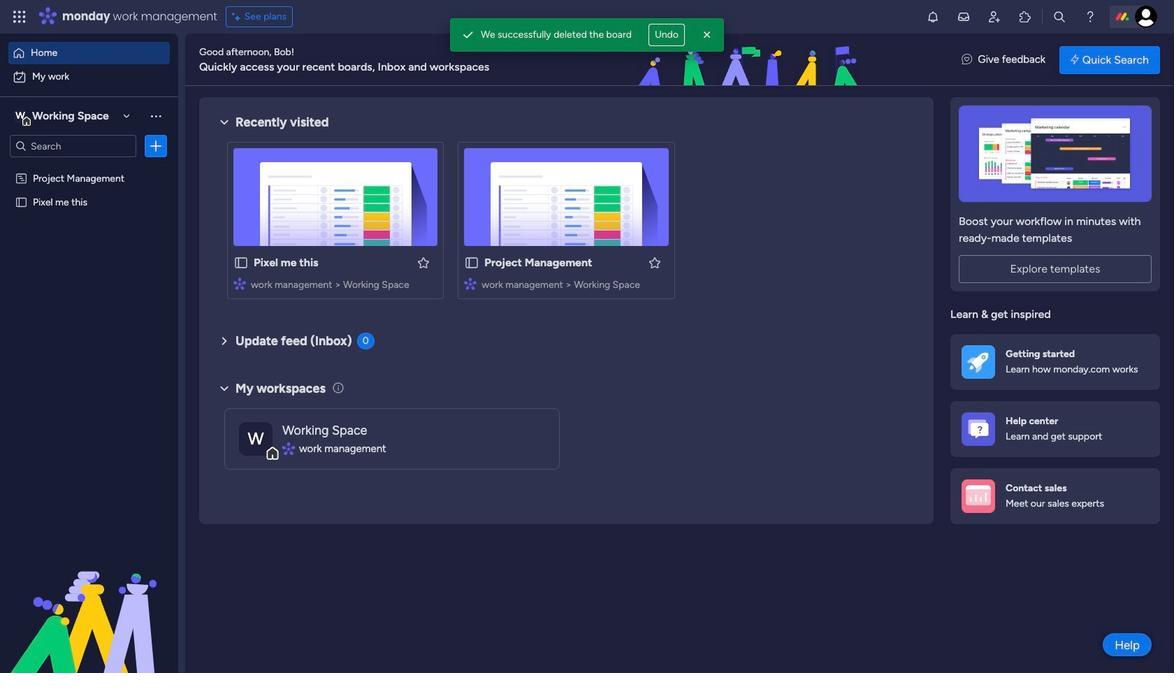 Task type: vqa. For each thing, say whether or not it's contained in the screenshot.
ARROW DOWN icon
no



Task type: describe. For each thing, give the bounding box(es) containing it.
v2 user feedback image
[[962, 52, 973, 68]]

help image
[[1084, 10, 1098, 24]]

select product image
[[13, 10, 27, 24]]

1 vertical spatial workspace image
[[239, 422, 273, 455]]

see plans image
[[232, 9, 244, 24]]

public board image for 2nd add to favorites image from left
[[464, 255, 480, 271]]

0 vertical spatial workspace image
[[13, 108, 27, 124]]

open update feed (inbox) image
[[216, 333, 233, 350]]

invite members image
[[988, 10, 1002, 24]]

contact sales element
[[951, 468, 1160, 524]]

workspace selection element
[[13, 108, 111, 126]]

monday marketplace image
[[1019, 10, 1033, 24]]

quick search results list box
[[216, 131, 917, 316]]

0 horizontal spatial public board image
[[15, 195, 28, 208]]

0 element
[[357, 333, 374, 350]]

templates image image
[[963, 106, 1148, 202]]



Task type: locate. For each thing, give the bounding box(es) containing it.
list box
[[0, 163, 178, 402]]

close recently visited image
[[216, 114, 233, 131]]

alert
[[450, 18, 724, 52]]

add to favorites image
[[417, 256, 431, 269], [648, 256, 662, 269]]

lottie animation image for the topmost lottie animation element
[[555, 34, 948, 87]]

search everything image
[[1053, 10, 1067, 24]]

getting started element
[[951, 334, 1160, 390]]

workspace options image
[[149, 109, 163, 123]]

1 add to favorites image from the left
[[417, 256, 431, 269]]

public board image for first add to favorites image from the left
[[233, 255, 249, 271]]

1 vertical spatial lottie animation image
[[0, 532, 178, 673]]

close my workspaces image
[[216, 380, 233, 397]]

v2 bolt switch image
[[1071, 52, 1079, 67]]

0 horizontal spatial add to favorites image
[[417, 256, 431, 269]]

1 horizontal spatial lottie animation image
[[555, 34, 948, 87]]

2 vertical spatial option
[[0, 165, 178, 168]]

update feed image
[[957, 10, 971, 24]]

help center element
[[951, 401, 1160, 457]]

2 horizontal spatial public board image
[[464, 255, 480, 271]]

0 vertical spatial option
[[8, 42, 170, 64]]

1 vertical spatial option
[[8, 66, 170, 88]]

bob builder image
[[1135, 6, 1158, 28]]

lottie animation image
[[555, 34, 948, 87], [0, 532, 178, 673]]

1 horizontal spatial workspace image
[[239, 422, 273, 455]]

Search in workspace field
[[29, 138, 117, 154]]

0 vertical spatial lottie animation image
[[555, 34, 948, 87]]

workspace image
[[13, 108, 27, 124], [239, 422, 273, 455]]

notifications image
[[926, 10, 940, 24]]

1 horizontal spatial add to favorites image
[[648, 256, 662, 269]]

lottie animation image for bottom lottie animation element
[[0, 532, 178, 673]]

lottie animation element
[[555, 34, 948, 87], [0, 532, 178, 673]]

2 add to favorites image from the left
[[648, 256, 662, 269]]

1 vertical spatial lottie animation element
[[0, 532, 178, 673]]

public board image
[[15, 195, 28, 208], [233, 255, 249, 271], [464, 255, 480, 271]]

options image
[[149, 139, 163, 153]]

option
[[8, 42, 170, 64], [8, 66, 170, 88], [0, 165, 178, 168]]

1 horizontal spatial lottie animation element
[[555, 34, 948, 87]]

0 horizontal spatial lottie animation image
[[0, 532, 178, 673]]

1 horizontal spatial public board image
[[233, 255, 249, 271]]

close image
[[700, 28, 714, 42]]

0 horizontal spatial workspace image
[[13, 108, 27, 124]]

0 horizontal spatial lottie animation element
[[0, 532, 178, 673]]

0 vertical spatial lottie animation element
[[555, 34, 948, 87]]



